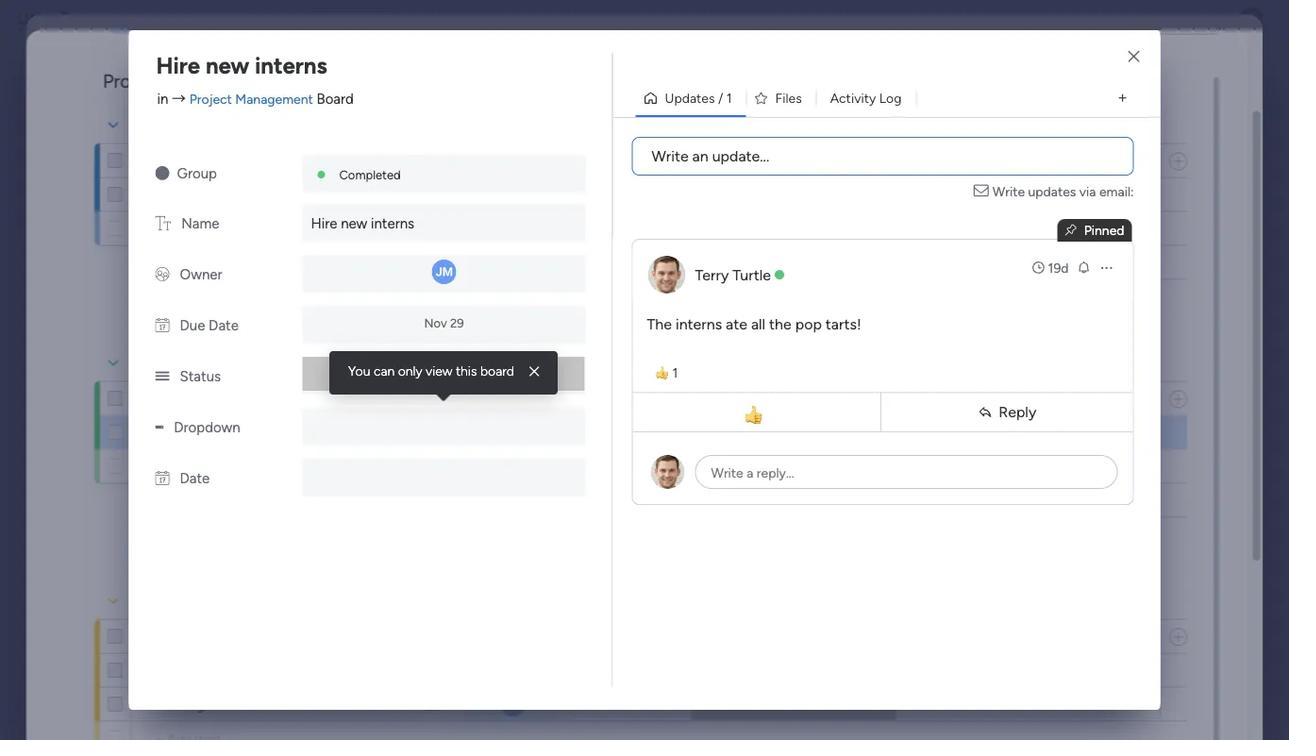 Task type: vqa. For each thing, say whether or not it's contained in the screenshot.
Jeremy Miller ICON
no



Task type: describe. For each thing, give the bounding box(es) containing it.
pop
[[796, 315, 822, 333]]

you can only view this board
[[348, 363, 514, 379]]

close image
[[1129, 50, 1140, 64]]

updates
[[665, 90, 715, 106]]

workspace
[[351, 72, 420, 89]]

in
[[157, 90, 168, 107]]

automations
[[155, 112, 289, 139]]

item for completed
[[285, 390, 312, 406]]

apps image
[[1083, 13, 1102, 32]]

date right reply
[[1080, 391, 1108, 407]]

found
[[708, 664, 768, 692]]

terry turtle image
[[1237, 8, 1267, 38]]

→
[[172, 90, 186, 107]]

log
[[880, 90, 902, 106]]

activity log button
[[816, 83, 916, 113]]

nov 4 earliest
[[605, 249, 644, 276]]

via
[[1080, 183, 1096, 199]]

give feedback
[[1043, 117, 1135, 134]]

updates
[[1029, 183, 1077, 199]]

project down back project management button
[[102, 70, 163, 93]]

date up no activities were found
[[624, 629, 652, 645]]

give
[[1043, 117, 1072, 134]]

email:
[[1100, 183, 1134, 199]]

4 for nov 4 earliest
[[635, 249, 644, 266]]

nov inside "hire new interns" dialog
[[424, 315, 447, 330]]

monday work management
[[84, 12, 293, 33]]

write for write an update...
[[652, 147, 689, 165]]

inbox image
[[1000, 13, 1019, 32]]

only
[[398, 363, 423, 379]]

2 due date field from the top
[[593, 388, 657, 409]]

update...
[[712, 147, 770, 165]]

dapulse plus image for completed
[[1169, 388, 1187, 410]]

view
[[426, 363, 453, 379]]

1 horizontal spatial nov 29
[[605, 426, 645, 441]]

main
[[318, 72, 348, 89]]

date right dapulse date column image
[[209, 317, 239, 334]]

status inside "hire new interns" dialog
[[180, 368, 221, 385]]

1 inside button
[[673, 365, 678, 381]]

owner for 2nd owner 'field' from the top of the page
[[493, 391, 532, 407]]

nov 29 inside "hire new interns" dialog
[[424, 315, 464, 330]]

plans
[[356, 15, 387, 31]]

1 status field from the top
[[769, 151, 817, 171]]

dapulse date column image
[[155, 317, 169, 334]]

1 vertical spatial not
[[758, 425, 781, 441]]

work
[[153, 12, 186, 33]]

an
[[693, 147, 709, 165]]

team
[[209, 590, 250, 610]]

to do
[[129, 114, 173, 135]]

write an update...
[[652, 147, 770, 165]]

search everything image
[[1129, 13, 1148, 32]]

were
[[653, 664, 702, 692]]

see
[[330, 15, 353, 31]]

dapulse plus image for to do
[[1169, 151, 1187, 172]]

due date up no activities were found
[[597, 629, 652, 645]]

|
[[286, 72, 289, 89]]

terry turtle link
[[695, 266, 771, 284]]

reminder image
[[1077, 260, 1092, 275]]

this
[[456, 363, 477, 379]]

1 owner field from the top
[[488, 151, 537, 171]]

project management |
[[102, 70, 289, 93]]

dropdown inside "hire new interns" dialog
[[174, 419, 240, 436]]

write a reply...
[[711, 465, 795, 481]]

add view image
[[1119, 91, 1127, 105]]

0 horizontal spatial completed
[[129, 352, 214, 372]]

dapulse date column image
[[155, 470, 169, 487]]

give feedback link
[[1022, 115, 1135, 136]]

ate
[[726, 315, 748, 333]]

1 vertical spatial new
[[341, 215, 368, 232]]

nov inside nov 4 earliest
[[605, 249, 632, 266]]

earliest for 4
[[606, 262, 643, 276]]

2 vertical spatial started
[[784, 696, 828, 712]]

1 inside button
[[727, 90, 732, 106]]

marketing team
[[129, 590, 250, 610]]

date up nov 4
[[624, 153, 652, 169]]

item for to do
[[285, 152, 312, 169]]

tarts!
[[826, 315, 862, 333]]

the interns ate all the pop tarts!
[[647, 315, 862, 333]]

v2 user feedback image
[[1022, 115, 1036, 136]]

2 vertical spatial new
[[191, 425, 215, 441]]

1 vertical spatial hire
[[311, 215, 337, 232]]

suite
[[207, 697, 238, 713]]

due inside "hire new interns" dialog
[[180, 317, 205, 334]]

group
[[177, 165, 217, 182]]

date down 1 button
[[624, 391, 652, 407]]

do
[[151, 114, 173, 135]]

can
[[374, 363, 395, 379]]

1 due date field from the top
[[593, 151, 657, 171]]

2 date field from the top
[[1075, 388, 1113, 409]]

write updates via email:
[[993, 183, 1134, 199]]

no
[[522, 664, 553, 692]]

management
[[190, 12, 293, 33]]

project inside in → project management board
[[190, 91, 232, 107]]

29 inside "hire new interns" dialog
[[450, 315, 464, 330]]

activities
[[558, 664, 648, 692]]

2 dropdown field from the top
[[926, 388, 998, 409]]

project inside button
[[114, 42, 157, 58]]



Task type: locate. For each thing, give the bounding box(es) containing it.
4 down nov 4
[[635, 249, 644, 266]]

1 dapulse plus image from the top
[[1169, 151, 1187, 172]]

due date field up no activities were found
[[593, 626, 657, 647]]

help image
[[1171, 13, 1189, 32]]

1 earliest from the top
[[606, 262, 643, 276]]

owner for 2nd owner 'field' from the bottom of the page
[[493, 153, 532, 169]]

write left updates
[[993, 183, 1025, 199]]

help button
[[1129, 686, 1195, 717]]

due date right dapulse date column image
[[180, 317, 239, 334]]

0 vertical spatial write
[[652, 147, 689, 165]]

status up dapulse text column image
[[159, 167, 200, 184]]

turtle
[[733, 266, 771, 284]]

1 vertical spatial hire new interns
[[311, 215, 415, 232]]

name
[[181, 215, 219, 232]]

1 vertical spatial 29
[[631, 426, 645, 441]]

1 vertical spatial completed
[[129, 352, 214, 372]]

2 vertical spatial write
[[711, 465, 744, 481]]

all
[[751, 315, 766, 333]]

nov 29
[[424, 315, 464, 330], [605, 426, 645, 441]]

activity log
[[830, 90, 902, 106]]

v2 dropdown column image
[[155, 419, 164, 436]]

invite members image
[[1041, 13, 1060, 32]]

2 vertical spatial dropdown
[[174, 419, 240, 436]]

2 earliest from the top
[[606, 500, 643, 514]]

management inside in → project management board
[[235, 91, 313, 107]]

1 vertical spatial dapulse plus image
[[1169, 388, 1187, 410]]

0 vertical spatial not started
[[409, 368, 479, 384]]

4
[[634, 188, 642, 203], [635, 249, 644, 266]]

project up automations
[[190, 91, 232, 107]]

1 vertical spatial due date field
[[593, 388, 657, 409]]

write left an
[[652, 147, 689, 165]]

terry turtle
[[695, 266, 771, 284]]

not started
[[409, 368, 479, 384], [758, 425, 828, 441], [758, 696, 828, 712]]

v2 multiple person column image
[[155, 266, 169, 283]]

2 vertical spatial hire
[[163, 425, 187, 441]]

1 vertical spatial started
[[784, 425, 828, 441]]

date
[[624, 153, 652, 169], [1080, 153, 1108, 169], [209, 317, 239, 334], [624, 391, 652, 407], [1080, 391, 1108, 407], [180, 470, 210, 487], [624, 629, 652, 645]]

Owner field
[[488, 151, 537, 171], [488, 388, 537, 409]]

nov 29 earliest
[[602, 487, 648, 514]]

1 vertical spatial 4
[[635, 249, 644, 266]]

dapulse plus image
[[1169, 626, 1187, 648]]

0 vertical spatial dapulse plus image
[[1169, 151, 1187, 172]]

owner
[[493, 153, 532, 169], [180, 266, 222, 283], [493, 391, 532, 407]]

1 right /
[[727, 90, 732, 106]]

the
[[647, 315, 672, 333]]

2 vertical spatial not started
[[758, 696, 828, 712]]

4 for nov 4
[[634, 188, 642, 203]]

4 up nov 4 earliest
[[634, 188, 642, 203]]

status field down the the
[[769, 388, 817, 409]]

Dropdown field
[[926, 151, 998, 171], [926, 388, 998, 409]]

0 vertical spatial earliest
[[606, 262, 643, 276]]

updates / 1 button
[[636, 83, 746, 113]]

not up reply...
[[758, 425, 781, 441]]

hire new interns
[[156, 51, 327, 79], [311, 215, 415, 232], [163, 425, 259, 441]]

dropdown for first dropdown field
[[931, 153, 993, 169]]

management down "|"
[[235, 91, 313, 107]]

dropdown
[[931, 153, 993, 169], [931, 391, 993, 407], [174, 419, 240, 436]]

1 vertical spatial write
[[993, 183, 1025, 199]]

reply
[[999, 403, 1037, 421]]

write for write updates via email:
[[993, 183, 1025, 199]]

management down monday work management
[[160, 42, 238, 58]]

1 down the interns ate all the pop tarts!
[[673, 365, 678, 381]]

0 vertical spatial hire new interns
[[156, 51, 327, 79]]

2 vertical spatial owner
[[493, 391, 532, 407]]

files button
[[746, 83, 816, 113]]

new
[[206, 51, 250, 79], [341, 215, 368, 232], [191, 425, 215, 441]]

1 vertical spatial 1
[[673, 365, 678, 381]]

not down the found
[[758, 696, 781, 712]]

1 vertical spatial earliest
[[606, 500, 643, 514]]

board
[[480, 363, 514, 379]]

not right can on the left of the page
[[409, 368, 431, 384]]

Status field
[[769, 151, 817, 171], [769, 388, 817, 409]]

date field right reply
[[1075, 388, 1113, 409]]

management inside button
[[160, 42, 238, 58]]

0 horizontal spatial nov 29
[[424, 315, 464, 330]]

1 horizontal spatial completed
[[339, 167, 401, 182]]

write
[[652, 147, 689, 165], [993, 183, 1025, 199], [711, 465, 744, 481]]

dropdown left reply
[[931, 391, 993, 407]]

nov 29 up nov 29 earliest
[[605, 426, 645, 441]]

date up via
[[1080, 153, 1108, 169]]

nov
[[608, 188, 631, 203], [605, 249, 632, 266], [424, 315, 447, 330], [605, 426, 628, 441], [602, 487, 628, 504]]

project management link
[[190, 91, 313, 107]]

1 date field from the top
[[1075, 151, 1113, 171]]

Date field
[[1075, 151, 1113, 171], [1075, 388, 1113, 409]]

pinned
[[1084, 222, 1125, 238]]

1 dropdown field from the top
[[926, 151, 998, 171]]

1 vertical spatial dropdown
[[931, 391, 993, 407]]

project down monday
[[114, 42, 157, 58]]

feedback
[[1076, 117, 1135, 134]]

1 vertical spatial date field
[[1075, 388, 1113, 409]]

0 vertical spatial date field
[[1075, 151, 1113, 171]]

29 inside nov 29 earliest
[[632, 487, 648, 504]]

0 vertical spatial new
[[206, 51, 250, 79]]

19d link
[[1031, 258, 1069, 277]]

write for write a reply...
[[711, 465, 744, 481]]

nov 4
[[608, 188, 642, 203]]

see plans
[[330, 15, 387, 31]]

date right dapulse date column icon
[[180, 470, 210, 487]]

management up automations
[[168, 70, 279, 93]]

started inside "hire new interns" dialog
[[435, 368, 479, 384]]

4 inside nov 4 earliest
[[635, 249, 644, 266]]

2 vertical spatial 29
[[632, 487, 648, 504]]

earliest inside nov 29 earliest
[[606, 500, 643, 514]]

dapulse text column image
[[155, 215, 171, 232]]

options image
[[1099, 260, 1114, 275]]

back
[[82, 42, 111, 58]]

0 vertical spatial 1
[[727, 90, 732, 106]]

Due Date field
[[593, 151, 657, 171], [593, 388, 657, 409], [593, 626, 657, 647]]

nov 29 up view at the left
[[424, 315, 464, 330]]

notifications image
[[958, 13, 977, 32]]

dropdown field left reply
[[926, 388, 998, 409]]

1 vertical spatial not started
[[758, 425, 828, 441]]

management
[[160, 42, 238, 58], [168, 70, 279, 93], [235, 91, 313, 107]]

v2 sun image
[[155, 165, 169, 182]]

reply...
[[757, 465, 795, 481]]

due date down 1 button
[[597, 391, 652, 407]]

earliest inside nov 4 earliest
[[606, 262, 643, 276]]

2 status field from the top
[[769, 388, 817, 409]]

activity
[[830, 90, 876, 106]]

19d
[[1048, 260, 1069, 276]]

files
[[776, 90, 802, 106]]

marketing
[[129, 590, 205, 610]]

reply button
[[885, 396, 1130, 428]]

earliest for 29
[[606, 500, 643, 514]]

no activities were found
[[522, 664, 768, 692]]

3 due date field from the top
[[593, 626, 657, 647]]

not started up reply...
[[758, 425, 828, 441]]

the
[[769, 315, 792, 333]]

hire new interns dialog
[[0, 0, 1290, 740]]

1 vertical spatial status field
[[769, 388, 817, 409]]

earliest
[[606, 262, 643, 276], [606, 500, 643, 514]]

envelope o image
[[974, 181, 993, 201]]

1 horizontal spatial 1
[[727, 90, 732, 106]]

0 vertical spatial due date field
[[593, 151, 657, 171]]

dapulse plus image
[[1169, 151, 1187, 172], [1169, 388, 1187, 410]]

0 vertical spatial dropdown field
[[926, 151, 998, 171]]

date field up via
[[1075, 151, 1113, 171]]

dropdown field up envelope o icon
[[926, 151, 998, 171]]

completed down dapulse date column image
[[129, 352, 214, 372]]

1 vertical spatial owner
[[180, 266, 222, 283]]

in → project management board
[[157, 90, 354, 107]]

not started left board
[[409, 368, 479, 384]]

0 vertical spatial status field
[[769, 151, 817, 171]]

dapulse x slim image
[[529, 363, 539, 383]]

dropdown for 2nd dropdown field from the top
[[931, 391, 993, 407]]

completed inside "hire new interns" dialog
[[339, 167, 401, 182]]

/
[[718, 90, 723, 106]]

not started down the found
[[758, 696, 828, 712]]

status right update...
[[774, 153, 812, 169]]

status right v2 status icon
[[180, 368, 221, 385]]

m
[[299, 74, 308, 88]]

gifting
[[163, 697, 204, 713]]

due date up nov 4
[[597, 153, 652, 169]]

status
[[774, 153, 812, 169], [159, 167, 200, 184], [180, 368, 221, 385], [774, 391, 812, 407]]

write inside button
[[652, 147, 689, 165]]

0 horizontal spatial write
[[652, 147, 689, 165]]

interns
[[255, 51, 327, 79], [371, 215, 415, 232], [676, 315, 722, 333], [219, 425, 259, 441]]

not started inside "hire new interns" dialog
[[409, 368, 479, 384]]

due date inside "hire new interns" dialog
[[180, 317, 239, 334]]

select product image
[[17, 13, 36, 32]]

0 vertical spatial 4
[[634, 188, 642, 203]]

terry
[[695, 266, 729, 284]]

you
[[348, 363, 370, 379]]

gifting suite
[[163, 697, 238, 713]]

2 vertical spatial hire new interns
[[163, 425, 259, 441]]

workspace image
[[295, 72, 312, 89]]

2 horizontal spatial write
[[993, 183, 1025, 199]]

0 vertical spatial hire
[[156, 51, 200, 79]]

v2 status image
[[155, 368, 169, 385]]

status field down files
[[769, 151, 817, 171]]

updates / 1
[[665, 90, 732, 106]]

0 vertical spatial completed
[[339, 167, 401, 182]]

0 vertical spatial owner
[[493, 153, 532, 169]]

dropdown right 'v2 dropdown column' 'image' at left
[[174, 419, 240, 436]]

1 vertical spatial dropdown field
[[926, 388, 998, 409]]

0 vertical spatial not
[[409, 368, 431, 384]]

board
[[317, 90, 354, 107]]

owner inside "hire new interns" dialog
[[180, 266, 222, 283]]

monday
[[84, 12, 149, 33]]

1
[[727, 90, 732, 106], [673, 365, 678, 381]]

main workspace
[[318, 72, 420, 89]]

2 vertical spatial not
[[758, 696, 781, 712]]

write left a
[[711, 465, 744, 481]]

status down the the
[[774, 391, 812, 407]]

help
[[1145, 692, 1179, 711]]

0 vertical spatial 29
[[450, 315, 464, 330]]

due date field down 1 button
[[593, 388, 657, 409]]

a
[[747, 465, 754, 481]]

back project management
[[82, 42, 238, 58]]

nov inside nov 29 earliest
[[602, 487, 628, 504]]

due date field up nov 4
[[593, 151, 657, 171]]

not inside "hire new interns" dialog
[[409, 368, 431, 384]]

0 vertical spatial dropdown
[[931, 153, 993, 169]]

back project management button
[[48, 35, 245, 65]]

2 owner field from the top
[[488, 388, 537, 409]]

write an update... button
[[632, 137, 1134, 176]]

1 vertical spatial owner field
[[488, 388, 537, 409]]

0 vertical spatial nov 29
[[424, 315, 464, 330]]

started
[[435, 368, 479, 384], [784, 425, 828, 441], [784, 696, 828, 712]]

2 dapulse plus image from the top
[[1169, 388, 1187, 410]]

0 vertical spatial owner field
[[488, 151, 537, 171]]

1 button
[[648, 362, 686, 384]]

0 vertical spatial started
[[435, 368, 479, 384]]

1 vertical spatial nov 29
[[605, 426, 645, 441]]

0 horizontal spatial 1
[[673, 365, 678, 381]]

2 vertical spatial due date field
[[593, 626, 657, 647]]

1 horizontal spatial write
[[711, 465, 744, 481]]

see plans button
[[305, 8, 396, 37]]

to
[[129, 114, 147, 135]]

completed
[[339, 167, 401, 182], [129, 352, 214, 372]]

v2 floating column image
[[1066, 221, 1084, 240]]

completed down board
[[339, 167, 401, 182]]

dropdown up envelope o icon
[[931, 153, 993, 169]]



